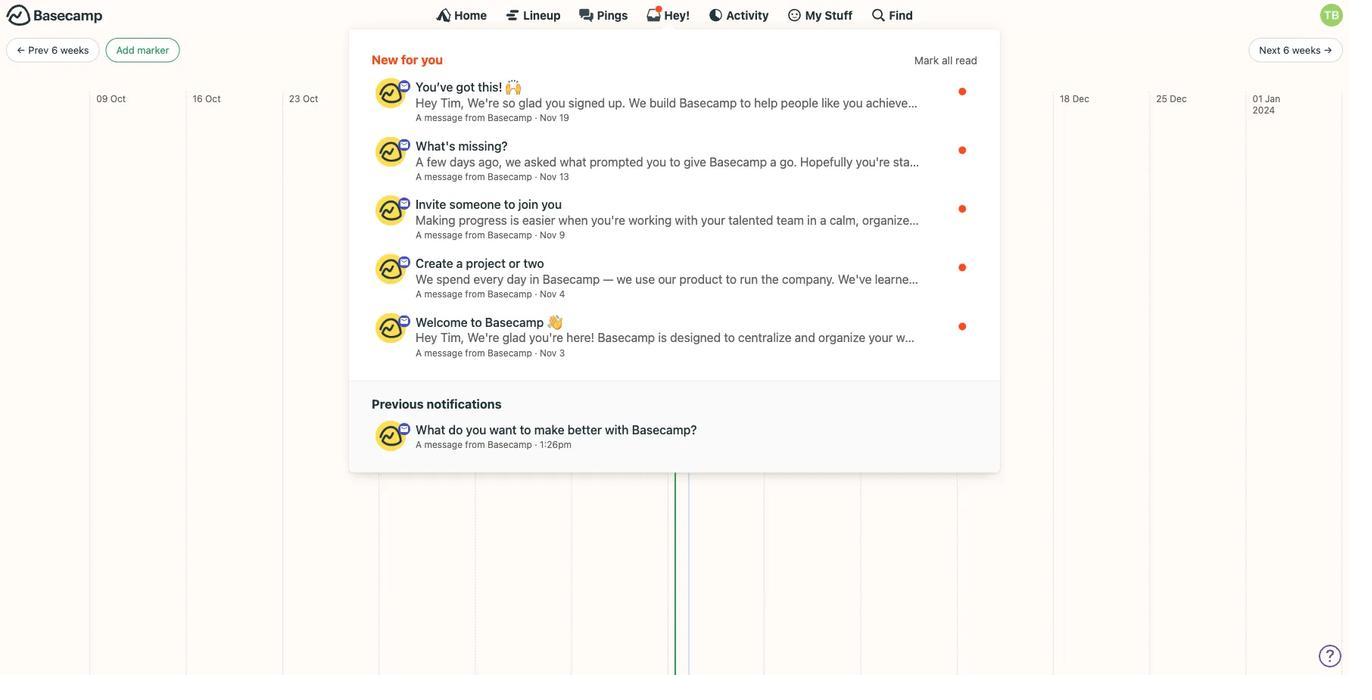 Task type: describe. For each thing, give the bounding box(es) containing it.
27
[[771, 93, 782, 104]]

project
[[466, 256, 506, 271]]

a message from basecamp nov 9
[[416, 230, 565, 241]]

all
[[942, 54, 953, 67]]

06
[[482, 93, 493, 104]]

06 nov
[[482, 93, 513, 104]]

→
[[1324, 44, 1333, 56]]

hey!
[[665, 8, 690, 22]]

dec for 25 dec
[[1170, 93, 1187, 104]]

04
[[868, 93, 879, 104]]

message for what's
[[424, 171, 463, 182]]

onboarding image for you've got this! 🙌
[[398, 80, 411, 92]]

for
[[401, 52, 418, 67]]

11
[[964, 93, 972, 104]]

basecamp image for create a project or two
[[376, 254, 406, 285]]

onboarding image for create a project or two
[[398, 256, 411, 269]]

basecamp image for what's missing?
[[376, 137, 406, 167]]

message for welcome
[[424, 348, 463, 358]]

lineup
[[524, 8, 561, 22]]

basecamp for a
[[488, 289, 532, 299]]

a for what's
[[416, 171, 422, 182]]

activity link
[[708, 8, 769, 23]]

9
[[560, 230, 565, 241]]

basecamp inside what do you want to make better with basecamp? a message from basecamp 1:26pm
[[488, 440, 532, 450]]

join
[[519, 197, 539, 212]]

30 oct
[[386, 93, 415, 104]]

nov 19 element
[[540, 112, 570, 123]]

switch accounts image
[[6, 4, 103, 27]]

message inside what do you want to make better with basecamp? a message from basecamp 1:26pm
[[424, 440, 463, 450]]

09
[[96, 93, 108, 104]]

from for to
[[465, 230, 485, 241]]

3 onboarding image from the top
[[398, 423, 411, 435]]

want
[[490, 423, 517, 437]]

new for you
[[372, 52, 443, 67]]

11 dec
[[964, 93, 992, 104]]

1:26pm
[[540, 440, 572, 450]]

my stuff
[[806, 8, 853, 22]]

home
[[455, 8, 487, 22]]

←
[[17, 44, 26, 56]]

you've got this! 🙌
[[416, 80, 518, 94]]

👋
[[547, 315, 559, 329]]

onboarding image for welcome to basecamp 👋
[[398, 315, 411, 327]]

what do you want to make better with basecamp? a message from basecamp 1:26pm
[[416, 423, 697, 450]]

nov 13 element
[[540, 171, 569, 182]]

add
[[116, 44, 135, 56]]

a message from basecamp nov 19
[[416, 112, 570, 123]]

with
[[605, 423, 629, 437]]

← prev 6 weeks
[[17, 44, 89, 56]]

got
[[456, 80, 475, 94]]

27 nov
[[771, 93, 801, 104]]

basecamp for missing?
[[488, 171, 532, 182]]

create a project or two
[[416, 256, 544, 271]]

message for invite
[[424, 230, 463, 241]]

what
[[416, 423, 446, 437]]

23
[[289, 93, 300, 104]]

welcome to basecamp 👋
[[416, 315, 559, 329]]

from for project
[[465, 289, 485, 299]]

20 nov
[[675, 93, 705, 104]]

4
[[560, 289, 565, 299]]

basecamp image for welcome to basecamp 👋
[[376, 313, 406, 343]]

find button
[[871, 8, 913, 23]]

home link
[[436, 8, 487, 23]]

onboarding image for what's missing?
[[398, 139, 411, 151]]

a
[[456, 256, 463, 271]]

1 6 from the left
[[51, 44, 58, 56]]

invite
[[416, 197, 446, 212]]

oct for 09 oct
[[110, 93, 126, 104]]

you've
[[416, 80, 453, 94]]

add marker
[[116, 44, 169, 56]]

13 nov
[[578, 93, 608, 104]]

18
[[1060, 93, 1070, 104]]

nov 4 element
[[540, 289, 565, 299]]

13 inside the main 'element'
[[560, 171, 569, 182]]

mark
[[915, 54, 939, 67]]

oct for 16 oct
[[205, 93, 221, 104]]

a for create
[[416, 289, 422, 299]]

what's
[[416, 139, 455, 153]]

basecamp?
[[632, 423, 697, 437]]

message for create
[[424, 289, 463, 299]]

missing?
[[459, 139, 508, 153]]

20
[[675, 93, 686, 104]]

pings
[[597, 8, 628, 22]]

25 dec
[[1157, 93, 1187, 104]]

basecamp image for you've got this! 🙌
[[376, 78, 406, 108]]

next
[[1260, 44, 1281, 56]]

lineup link
[[505, 8, 561, 23]]

oct for 23 oct
[[303, 93, 318, 104]]

from for basecamp
[[465, 348, 485, 358]]

3
[[560, 348, 565, 358]]

basecamp for got
[[488, 112, 532, 123]]

pings button
[[579, 8, 628, 23]]

previous notifications
[[372, 397, 502, 412]]

do
[[449, 423, 463, 437]]

2 weeks from the left
[[1293, 44, 1321, 56]]



Task type: vqa. For each thing, say whether or not it's contained in the screenshot.


Task type: locate. For each thing, give the bounding box(es) containing it.
2 basecamp image from the top
[[376, 313, 406, 343]]

message up "what's"
[[424, 112, 463, 123]]

basecamp image
[[376, 78, 406, 108], [376, 137, 406, 167], [376, 195, 406, 226], [376, 421, 406, 451]]

basecamp down 06 nov
[[488, 112, 532, 123]]

message down welcome at the top
[[424, 348, 463, 358]]

my stuff button
[[787, 8, 853, 23]]

you for do
[[466, 423, 487, 437]]

1:26pm element
[[540, 440, 572, 450]]

this!
[[478, 80, 503, 94]]

welcome
[[416, 315, 468, 329]]

2 message from the top
[[424, 171, 463, 182]]

1 horizontal spatial weeks
[[1293, 44, 1321, 56]]

dec for 11 dec
[[975, 93, 992, 104]]

2 vertical spatial to
[[520, 423, 531, 437]]

from up create a project or two
[[465, 230, 485, 241]]

a down create
[[416, 289, 422, 299]]

1 basecamp image from the top
[[376, 78, 406, 108]]

onboarding image left "what's"
[[398, 139, 411, 151]]

a for you've
[[416, 112, 422, 123]]

4 dec from the left
[[1170, 93, 1187, 104]]

3 oct from the left
[[303, 93, 318, 104]]

dec right 25
[[1170, 93, 1187, 104]]

main element
[[0, 0, 1350, 473]]

a for welcome
[[416, 348, 422, 358]]

13
[[578, 93, 588, 104], [560, 171, 569, 182]]

6 right next
[[1284, 44, 1290, 56]]

2 a from the top
[[416, 171, 422, 182]]

weeks left "→" at the right of page
[[1293, 44, 1321, 56]]

onboarding image
[[398, 139, 411, 151], [398, 256, 411, 269], [398, 423, 411, 435]]

marker
[[137, 44, 169, 56]]

01
[[1253, 93, 1263, 104]]

3 a from the top
[[416, 230, 422, 241]]

message down the do on the left of the page
[[424, 440, 463, 450]]

from up 'welcome to basecamp 👋'
[[465, 289, 485, 299]]

16 oct
[[193, 93, 221, 104]]

basecamp down or
[[488, 289, 532, 299]]

0 horizontal spatial to
[[471, 315, 482, 329]]

6 right prev
[[51, 44, 58, 56]]

2 onboarding image from the top
[[398, 256, 411, 269]]

2 onboarding image from the top
[[398, 198, 411, 210]]

you right join
[[542, 197, 562, 212]]

from down notifications at the bottom
[[465, 440, 485, 450]]

message for you've
[[424, 112, 463, 123]]

basecamp down 'welcome to basecamp 👋'
[[488, 348, 532, 358]]

6 a from the top
[[416, 440, 422, 450]]

0 horizontal spatial you
[[421, 52, 443, 67]]

oct right 23 in the top of the page
[[303, 93, 318, 104]]

1 from from the top
[[465, 112, 485, 123]]

2 from from the top
[[465, 171, 485, 182]]

0 vertical spatial you
[[421, 52, 443, 67]]

previous
[[372, 397, 424, 412]]

5 from from the top
[[465, 348, 485, 358]]

basecamp image left create
[[376, 254, 406, 285]]

🙌
[[506, 80, 518, 94]]

a up create
[[416, 230, 422, 241]]

1 basecamp image from the top
[[376, 254, 406, 285]]

1 vertical spatial to
[[471, 315, 482, 329]]

1 message from the top
[[424, 112, 463, 123]]

dec right 11
[[975, 93, 992, 104]]

3 basecamp image from the top
[[376, 195, 406, 226]]

6 message from the top
[[424, 440, 463, 450]]

you
[[421, 52, 443, 67], [542, 197, 562, 212], [466, 423, 487, 437]]

09 oct
[[96, 93, 126, 104]]

2 vertical spatial onboarding image
[[398, 423, 411, 435]]

onboarding image down previous
[[398, 423, 411, 435]]

oct right '09'
[[110, 93, 126, 104]]

1 onboarding image from the top
[[398, 80, 411, 92]]

basecamp
[[488, 112, 532, 123], [488, 171, 532, 182], [488, 230, 532, 241], [488, 289, 532, 299], [485, 315, 544, 329], [488, 348, 532, 358], [488, 440, 532, 450]]

notifications
[[427, 397, 502, 412]]

my
[[806, 8, 822, 22]]

dec for 18 dec
[[1073, 93, 1090, 104]]

from down 06
[[465, 112, 485, 123]]

4 message from the top
[[424, 289, 463, 299]]

0 vertical spatial 13
[[578, 93, 588, 104]]

mark all read button
[[915, 53, 978, 69]]

4 a from the top
[[416, 289, 422, 299]]

onboarding image left invite
[[398, 198, 411, 210]]

1 horizontal spatial to
[[504, 197, 516, 212]]

basecamp image for invite someone to join you
[[376, 195, 406, 226]]

to down a message from basecamp nov 4
[[471, 315, 482, 329]]

1 horizontal spatial 13
[[578, 93, 588, 104]]

3 message from the top
[[424, 230, 463, 241]]

mark all read
[[915, 54, 978, 67]]

to left join
[[504, 197, 516, 212]]

message up welcome at the top
[[424, 289, 463, 299]]

basecamp image left welcome at the top
[[376, 313, 406, 343]]

basecamp for to
[[488, 348, 532, 358]]

next 6 weeks →
[[1260, 44, 1333, 56]]

30
[[386, 93, 397, 104]]

1 vertical spatial basecamp image
[[376, 313, 406, 343]]

1 horizontal spatial you
[[466, 423, 487, 437]]

basecamp down a message from basecamp nov 4
[[485, 315, 544, 329]]

two
[[524, 256, 544, 271]]

you right the do on the left of the page
[[466, 423, 487, 437]]

2 horizontal spatial you
[[542, 197, 562, 212]]

a
[[416, 112, 422, 123], [416, 171, 422, 182], [416, 230, 422, 241], [416, 289, 422, 299], [416, 348, 422, 358], [416, 440, 422, 450]]

read
[[956, 54, 978, 67]]

04 dec
[[868, 93, 899, 104]]

0 horizontal spatial weeks
[[60, 44, 89, 56]]

1 vertical spatial onboarding image
[[398, 198, 411, 210]]

1 dec from the left
[[882, 93, 899, 104]]

oct right 30
[[400, 93, 415, 104]]

a message from basecamp nov 13
[[416, 171, 569, 182]]

1 horizontal spatial 6
[[1284, 44, 1290, 56]]

to right want
[[520, 423, 531, 437]]

add marker link
[[106, 38, 180, 63]]

jan
[[1266, 93, 1281, 104]]

1 vertical spatial 13
[[560, 171, 569, 182]]

1 a from the top
[[416, 112, 422, 123]]

nov 3 element
[[540, 348, 565, 358]]

message up create
[[424, 230, 463, 241]]

19
[[560, 112, 570, 123]]

from for this!
[[465, 112, 485, 123]]

someone
[[450, 197, 501, 212]]

message
[[424, 112, 463, 123], [424, 171, 463, 182], [424, 230, 463, 241], [424, 289, 463, 299], [424, 348, 463, 358], [424, 440, 463, 450]]

oct for 30 oct
[[400, 93, 415, 104]]

basecamp image
[[376, 254, 406, 285], [376, 313, 406, 343]]

2 horizontal spatial to
[[520, 423, 531, 437]]

weeks
[[60, 44, 89, 56], [1293, 44, 1321, 56]]

1 oct from the left
[[110, 93, 126, 104]]

2 vertical spatial onboarding image
[[398, 315, 411, 327]]

2 vertical spatial you
[[466, 423, 487, 437]]

basecamp image left "what's"
[[376, 137, 406, 167]]

a down what
[[416, 440, 422, 450]]

make
[[534, 423, 565, 437]]

basecamp up join
[[488, 171, 532, 182]]

basecamp down want
[[488, 440, 532, 450]]

stuff
[[825, 8, 853, 22]]

1 weeks from the left
[[60, 44, 89, 56]]

from inside what do you want to make better with basecamp? a message from basecamp 1:26pm
[[465, 440, 485, 450]]

nov 9 element
[[540, 230, 565, 241]]

13 down 19
[[560, 171, 569, 182]]

to inside what do you want to make better with basecamp? a message from basecamp 1:26pm
[[520, 423, 531, 437]]

1 vertical spatial you
[[542, 197, 562, 212]]

2 6 from the left
[[1284, 44, 1290, 56]]

basecamp up or
[[488, 230, 532, 241]]

onboarding image left welcome at the top
[[398, 315, 411, 327]]

dec for 04 dec
[[882, 93, 899, 104]]

hey! button
[[646, 5, 690, 23]]

onboarding image left create
[[398, 256, 411, 269]]

4 basecamp image from the top
[[376, 421, 406, 451]]

tim burton image
[[1321, 4, 1344, 27]]

13 right 🙌
[[578, 93, 588, 104]]

4 oct from the left
[[400, 93, 415, 104]]

oct right 16
[[205, 93, 221, 104]]

25
[[1157, 93, 1168, 104]]

23 oct
[[289, 93, 318, 104]]

from up "someone"
[[465, 171, 485, 182]]

weeks right prev
[[60, 44, 89, 56]]

message up invite
[[424, 171, 463, 182]]

0 horizontal spatial 13
[[560, 171, 569, 182]]

nov
[[496, 93, 513, 104], [591, 93, 608, 104], [689, 93, 705, 104], [784, 93, 801, 104], [540, 112, 557, 123], [540, 171, 557, 182], [540, 230, 557, 241], [540, 289, 557, 299], [540, 348, 557, 358]]

3 from from the top
[[465, 230, 485, 241]]

better
[[568, 423, 602, 437]]

basecamp image down previous
[[376, 421, 406, 451]]

2 basecamp image from the top
[[376, 137, 406, 167]]

you inside what do you want to make better with basecamp? a message from basecamp 1:26pm
[[466, 423, 487, 437]]

onboarding image up 30 oct
[[398, 80, 411, 92]]

prev
[[28, 44, 49, 56]]

basecamp image left invite
[[376, 195, 406, 226]]

a for invite
[[416, 230, 422, 241]]

oct
[[110, 93, 126, 104], [205, 93, 221, 104], [303, 93, 318, 104], [400, 93, 415, 104]]

basecamp for someone
[[488, 230, 532, 241]]

2 dec from the left
[[975, 93, 992, 104]]

you for for
[[421, 52, 443, 67]]

0 vertical spatial basecamp image
[[376, 254, 406, 285]]

new
[[372, 52, 398, 67]]

create
[[416, 256, 453, 271]]

0 horizontal spatial 6
[[51, 44, 58, 56]]

dec
[[882, 93, 899, 104], [975, 93, 992, 104], [1073, 93, 1090, 104], [1170, 93, 1187, 104]]

0 vertical spatial onboarding image
[[398, 139, 411, 151]]

5 message from the top
[[424, 348, 463, 358]]

you right for
[[421, 52, 443, 67]]

18 dec
[[1060, 93, 1090, 104]]

4 from from the top
[[465, 289, 485, 299]]

dec right 04
[[882, 93, 899, 104]]

or
[[509, 256, 521, 271]]

0 vertical spatial to
[[504, 197, 516, 212]]

3 onboarding image from the top
[[398, 315, 411, 327]]

6 from from the top
[[465, 440, 485, 450]]

01 jan 2024
[[1253, 93, 1281, 116]]

5 a from the top
[[416, 348, 422, 358]]

1 onboarding image from the top
[[398, 139, 411, 151]]

activity
[[727, 8, 769, 22]]

a down welcome at the top
[[416, 348, 422, 358]]

invite someone to join you
[[416, 197, 562, 212]]

a inside what do you want to make better with basecamp? a message from basecamp 1:26pm
[[416, 440, 422, 450]]

find
[[889, 8, 913, 22]]

a up invite
[[416, 171, 422, 182]]

1 vertical spatial onboarding image
[[398, 256, 411, 269]]

onboarding image
[[398, 80, 411, 92], [398, 198, 411, 210], [398, 315, 411, 327]]

3 dec from the left
[[1073, 93, 1090, 104]]

0 vertical spatial onboarding image
[[398, 80, 411, 92]]

from down 'welcome to basecamp 👋'
[[465, 348, 485, 358]]

2024
[[1253, 105, 1276, 116]]

onboarding image for invite someone to join you
[[398, 198, 411, 210]]

basecamp image down the new
[[376, 78, 406, 108]]

what's missing?
[[416, 139, 508, 153]]

a up "what's"
[[416, 112, 422, 123]]

2 oct from the left
[[205, 93, 221, 104]]

a message from basecamp nov 4
[[416, 289, 565, 299]]

dec right 18
[[1073, 93, 1090, 104]]

16
[[193, 93, 203, 104]]



